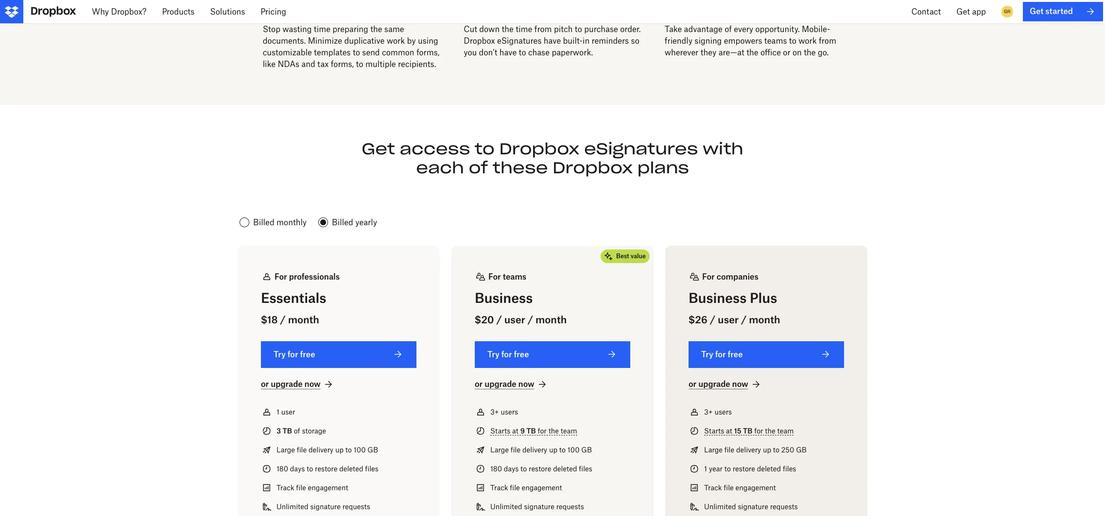 Task type: locate. For each thing, give the bounding box(es) containing it.
time up chase
[[516, 24, 533, 34]]

try for free for business plus
[[702, 350, 743, 360]]

2 horizontal spatial track file engagement
[[705, 484, 776, 493]]

1 try from the left
[[274, 350, 286, 360]]

1 horizontal spatial starts
[[705, 428, 725, 436]]

up for business plus
[[764, 446, 772, 455]]

3 gb from the left
[[797, 446, 807, 455]]

1 signature from the left
[[310, 503, 341, 512]]

of inside the "take advantage of every opportunity. mobile- friendly signing empowers teams to work from wherever they are—at the office or on the go."
[[725, 24, 732, 34]]

starts
[[491, 428, 511, 436], [705, 428, 725, 436]]

billed for billed yearly
[[332, 218, 353, 228]]

for companies
[[703, 272, 759, 282]]

for for essentials
[[275, 272, 287, 282]]

$18
[[261, 314, 278, 326]]

month
[[288, 314, 319, 326], [536, 314, 567, 326], [750, 314, 781, 326]]

1 horizontal spatial free
[[514, 350, 529, 360]]

180 days to restore deleted files for essentials
[[277, 465, 379, 474]]

templates inside the stop wasting time preparing the same documents. minimize duplicative work by using customizable templates to send common forms, like ndas and tax forms, to multiple recipients.
[[314, 48, 351, 57]]

try for free link for essentials
[[261, 342, 417, 369]]

user for business plus
[[718, 314, 739, 326]]

2 180 days to restore deleted files from the left
[[491, 465, 593, 474]]

the right down
[[502, 24, 514, 34]]

3 tb of storage
[[277, 428, 326, 436]]

upgrade
[[271, 380, 303, 390], [485, 380, 517, 390], [699, 380, 731, 390]]

for for business plus
[[703, 272, 715, 282]]

4 / from the left
[[710, 314, 716, 326]]

forms, right tax
[[331, 59, 354, 69]]

multiple
[[366, 59, 396, 69]]

gb for business plus
[[797, 446, 807, 455]]

0 horizontal spatial delivery
[[309, 446, 334, 455]]

tb for business plus
[[744, 428, 753, 436]]

dropbox
[[464, 36, 495, 46], [500, 139, 580, 159], [553, 158, 633, 178]]

or upgrade now link up 9
[[475, 379, 548, 391]]

try down $26
[[702, 350, 714, 360]]

cut down the time from pitch to purchase order. dropbox esignatures have built-in reminders so you don't have to chase paperwork.
[[464, 24, 641, 57]]

0 vertical spatial esignatures
[[497, 36, 542, 46]]

user up 3 tb of storage
[[281, 409, 295, 417]]

unlimited signature requests for business
[[491, 503, 584, 512]]

engagement
[[308, 484, 348, 493], [522, 484, 562, 493], [736, 484, 776, 493]]

3 track from the left
[[705, 484, 722, 493]]

from left pitch
[[535, 24, 552, 34]]

1 3+ users from the left
[[491, 409, 518, 417]]

time inside the stop wasting time preparing the same documents. minimize duplicative work by using customizable templates to send common forms, like ndas and tax forms, to multiple recipients.
[[314, 24, 331, 34]]

0 horizontal spatial track file engagement
[[277, 484, 348, 493]]

3 engagement from the left
[[736, 484, 776, 493]]

starts for business plus
[[705, 428, 725, 436]]

1 horizontal spatial large file delivery up to 100 gb
[[491, 446, 592, 455]]

1 team from the left
[[561, 428, 578, 436]]

0 horizontal spatial track
[[277, 484, 294, 493]]

1 now from the left
[[305, 380, 321, 390]]

upgrade for essentials
[[271, 380, 303, 390]]

have
[[544, 36, 561, 46], [500, 48, 517, 57]]

1 horizontal spatial team
[[778, 428, 794, 436]]

2 restore from the left
[[529, 465, 552, 474]]

work inside the stop wasting time preparing the same documents. minimize duplicative work by using customizable templates to send common forms, like ndas and tax forms, to multiple recipients.
[[387, 36, 405, 46]]

1 horizontal spatial business
[[689, 291, 747, 307]]

days down 3 tb of storage
[[290, 465, 305, 474]]

get inside get access to dropbox esignatures with each of these dropbox plans
[[362, 139, 395, 159]]

1 horizontal spatial teams
[[765, 36, 788, 46]]

free down $18 / month
[[300, 350, 315, 360]]

unlimited signature requests
[[277, 503, 370, 512], [491, 503, 584, 512], [705, 503, 798, 512]]

2 delivery from the left
[[523, 446, 548, 455]]

2 business from the left
[[689, 291, 747, 307]]

try down $18
[[274, 350, 286, 360]]

1 vertical spatial esignatures
[[585, 139, 699, 159]]

free
[[300, 350, 315, 360], [514, 350, 529, 360], [728, 350, 743, 360]]

0 horizontal spatial for
[[275, 272, 287, 282]]

from inside the cut down the time from pitch to purchase order. dropbox esignatures have built-in reminders so you don't have to chase paperwork.
[[535, 24, 552, 34]]

1 delivery from the left
[[309, 446, 334, 455]]

3+ users
[[491, 409, 518, 417], [705, 409, 732, 417]]

5 / from the left
[[742, 314, 747, 326]]

3 unlimited signature requests from the left
[[705, 503, 798, 512]]

business down for companies
[[689, 291, 747, 307]]

for for business
[[502, 350, 512, 360]]

2 try from the left
[[488, 350, 500, 360]]

try for business
[[488, 350, 500, 360]]

1 free from the left
[[300, 350, 315, 360]]

2 gb from the left
[[582, 446, 592, 455]]

the up duplicative
[[371, 24, 383, 34]]

0 horizontal spatial tb
[[283, 428, 292, 436]]

2 starts from the left
[[705, 428, 725, 436]]

0 horizontal spatial 180
[[277, 465, 288, 474]]

or upgrade now link for essentials
[[261, 379, 334, 391]]

large up year on the right
[[705, 446, 723, 455]]

1 requests from the left
[[343, 503, 370, 512]]

team right 9
[[561, 428, 578, 436]]

of left the "storage"
[[294, 428, 300, 436]]

billed
[[253, 218, 275, 228], [332, 218, 353, 228]]

or for business
[[475, 380, 483, 390]]

1 unlimited signature requests from the left
[[277, 503, 370, 512]]

upgrade for business
[[485, 380, 517, 390]]

2 3+ users from the left
[[705, 409, 732, 417]]

0 horizontal spatial large
[[277, 446, 295, 455]]

1
[[277, 409, 280, 417], [705, 465, 708, 474]]

user right $20
[[505, 314, 526, 326]]

file
[[297, 446, 307, 455], [511, 446, 521, 455], [725, 446, 735, 455], [296, 484, 306, 493], [510, 484, 520, 493], [724, 484, 734, 493]]

0 horizontal spatial files
[[365, 465, 379, 474]]

0 horizontal spatial team
[[561, 428, 578, 436]]

of for every
[[725, 24, 732, 34]]

1 engagement from the left
[[308, 484, 348, 493]]

try for free link
[[261, 342, 417, 369], [475, 342, 631, 369], [689, 342, 845, 369]]

0 horizontal spatial large file delivery up to 100 gb
[[277, 446, 378, 455]]

1 horizontal spatial from
[[820, 36, 837, 46]]

2 try for free from the left
[[488, 350, 529, 360]]

from up go. on the right top of page
[[820, 36, 837, 46]]

of left every
[[725, 24, 732, 34]]

1 restore from the left
[[315, 465, 338, 474]]

0 horizontal spatial 1
[[277, 409, 280, 417]]

0 horizontal spatial 3+
[[491, 409, 499, 417]]

try for essentials
[[274, 350, 286, 360]]

teams down opportunity.
[[765, 36, 788, 46]]

at
[[513, 428, 519, 436], [727, 428, 733, 436]]

/ for business plus
[[710, 314, 716, 326]]

0 horizontal spatial now
[[305, 380, 321, 390]]

1 track from the left
[[277, 484, 294, 493]]

1 horizontal spatial now
[[519, 380, 535, 390]]

2 days from the left
[[504, 465, 519, 474]]

2 / from the left
[[497, 314, 502, 326]]

2 upgrade from the left
[[485, 380, 517, 390]]

2 now from the left
[[519, 380, 535, 390]]

delivery down the "storage"
[[309, 446, 334, 455]]

1 horizontal spatial try for free
[[488, 350, 529, 360]]

3+ for business
[[491, 409, 499, 417]]

3 try for free from the left
[[702, 350, 743, 360]]

180 days to restore deleted files down the "storage"
[[277, 465, 379, 474]]

signing
[[695, 36, 722, 46]]

on
[[793, 48, 802, 57]]

180 for business
[[491, 465, 502, 474]]

track for business plus
[[705, 484, 722, 493]]

180 days to restore deleted files
[[277, 465, 379, 474], [491, 465, 593, 474]]

for down $20 / user / month
[[502, 350, 512, 360]]

1 horizontal spatial try
[[488, 350, 500, 360]]

0 horizontal spatial get
[[362, 139, 395, 159]]

free down $26 / user / month
[[728, 350, 743, 360]]

1 100 from the left
[[354, 446, 366, 455]]

for down $26 / user / month
[[716, 350, 726, 360]]

2 time from the left
[[516, 24, 533, 34]]

unlimited signature requests for business plus
[[705, 503, 798, 512]]

try for free for business
[[488, 350, 529, 360]]

forms, down using
[[417, 48, 440, 57]]

2 horizontal spatial or upgrade now
[[689, 380, 749, 390]]

for up $20
[[489, 272, 501, 282]]

or upgrade now link up 1 user
[[261, 379, 334, 391]]

2 horizontal spatial get
[[1030, 7, 1044, 16]]

3 files from the left
[[783, 465, 797, 474]]

delivery down starts at 15 tb for the team
[[737, 446, 762, 455]]

2 track file engagement from the left
[[491, 484, 562, 493]]

business
[[475, 291, 533, 307], [689, 291, 747, 307]]

get
[[1030, 7, 1044, 16], [957, 7, 971, 17], [362, 139, 395, 159]]

monthly
[[277, 218, 307, 228]]

to
[[575, 24, 583, 34], [790, 36, 797, 46], [353, 48, 360, 57], [519, 48, 527, 57], [356, 59, 364, 69], [475, 139, 495, 159], [346, 446, 352, 455], [560, 446, 566, 455], [774, 446, 780, 455], [307, 465, 313, 474], [521, 465, 527, 474], [725, 465, 731, 474]]

3+ up starts at 15 tb for the team
[[705, 409, 713, 417]]

3+ users for business
[[491, 409, 518, 417]]

0 vertical spatial 1
[[277, 409, 280, 417]]

1 horizontal spatial for
[[489, 272, 501, 282]]

2 horizontal spatial free
[[728, 350, 743, 360]]

0 horizontal spatial have
[[500, 48, 517, 57]]

now up the "storage"
[[305, 380, 321, 390]]

try down $20
[[488, 350, 500, 360]]

3 tb from the left
[[744, 428, 753, 436]]

1 horizontal spatial have
[[544, 36, 561, 46]]

templates up minimize
[[305, 2, 343, 12]]

1 horizontal spatial get
[[957, 7, 971, 17]]

why dropbox? button
[[84, 0, 154, 23]]

3 track file engagement from the left
[[705, 484, 776, 493]]

free for business
[[514, 350, 529, 360]]

large down 3
[[277, 446, 295, 455]]

team up 250
[[778, 428, 794, 436]]

1 horizontal spatial 3+
[[705, 409, 713, 417]]

1 horizontal spatial delivery
[[523, 446, 548, 455]]

1 days from the left
[[290, 465, 305, 474]]

work down same
[[387, 36, 405, 46]]

100
[[354, 446, 366, 455], [568, 446, 580, 455]]

esignatures inside the cut down the time from pitch to purchase order. dropbox esignatures have built-in reminders so you don't have to chase paperwork.
[[497, 36, 542, 46]]

at left 9
[[513, 428, 519, 436]]

1 vertical spatial templates
[[314, 48, 351, 57]]

1 horizontal spatial forms,
[[417, 48, 440, 57]]

None radio
[[317, 215, 379, 231]]

users up starts at 15 tb for the team
[[715, 409, 732, 417]]

$20 / user / month
[[475, 314, 567, 326]]

mobile-
[[802, 24, 831, 34]]

2 100 from the left
[[568, 446, 580, 455]]

180 for essentials
[[277, 465, 288, 474]]

purchase
[[585, 24, 619, 34]]

0 horizontal spatial starts
[[491, 428, 511, 436]]

for left companies
[[703, 272, 715, 282]]

or upgrade now link up the 15
[[689, 379, 762, 391]]

0 horizontal spatial of
[[294, 428, 300, 436]]

requests
[[343, 503, 370, 512], [557, 503, 584, 512], [771, 503, 798, 512]]

1 vertical spatial forms,
[[331, 59, 354, 69]]

3+ users up starts at 15 tb for the team
[[705, 409, 732, 417]]

time
[[314, 24, 331, 34], [516, 24, 533, 34]]

have down pitch
[[544, 36, 561, 46]]

0 horizontal spatial try for free
[[274, 350, 315, 360]]

1 at from the left
[[513, 428, 519, 436]]

1 for from the left
[[275, 272, 287, 282]]

3 unlimited from the left
[[705, 503, 737, 512]]

restore
[[315, 465, 338, 474], [529, 465, 552, 474], [733, 465, 756, 474]]

2 horizontal spatial upgrade
[[699, 380, 731, 390]]

1 3+ from the left
[[491, 409, 499, 417]]

1 horizontal spatial engagement
[[522, 484, 562, 493]]

tb right the 15
[[744, 428, 753, 436]]

unlimited signature requests for essentials
[[277, 503, 370, 512]]

9
[[521, 428, 525, 436]]

try for free down $26 / user / month
[[702, 350, 743, 360]]

2 try for free link from the left
[[475, 342, 631, 369]]

tax
[[318, 59, 329, 69]]

user
[[505, 314, 526, 326], [718, 314, 739, 326], [281, 409, 295, 417]]

2 horizontal spatial month
[[750, 314, 781, 326]]

2 or upgrade now link from the left
[[475, 379, 548, 391]]

1 horizontal spatial large
[[491, 446, 509, 455]]

storage
[[302, 428, 326, 436]]

0 horizontal spatial try
[[274, 350, 286, 360]]

0 horizontal spatial business
[[475, 291, 533, 307]]

1 / from the left
[[280, 314, 286, 326]]

2 up from the left
[[550, 446, 558, 455]]

try for free for essentials
[[274, 350, 315, 360]]

None radio
[[238, 215, 309, 231]]

get inside dropdown button
[[957, 7, 971, 17]]

billed left monthly
[[253, 218, 275, 228]]

/ for essentials
[[280, 314, 286, 326]]

3 or upgrade now link from the left
[[689, 379, 762, 391]]

0 horizontal spatial month
[[288, 314, 319, 326]]

0 horizontal spatial signature
[[310, 503, 341, 512]]

100 for essentials
[[354, 446, 366, 455]]

1 up from the left
[[336, 446, 344, 455]]

to inside the "take advantage of every opportunity. mobile- friendly signing empowers teams to work from wherever they are—at the office or on the go."
[[790, 36, 797, 46]]

1 horizontal spatial esignatures
[[585, 139, 699, 159]]

try for free
[[274, 350, 315, 360], [488, 350, 529, 360], [702, 350, 743, 360]]

1 track file engagement from the left
[[277, 484, 348, 493]]

restore down the starts at 9 tb for the team
[[529, 465, 552, 474]]

dropbox?
[[111, 7, 147, 17]]

2 horizontal spatial requests
[[771, 503, 798, 512]]

3 free from the left
[[728, 350, 743, 360]]

1 for 1 year to restore deleted files
[[705, 465, 708, 474]]

2 horizontal spatial track
[[705, 484, 722, 493]]

2 unlimited signature requests from the left
[[491, 503, 584, 512]]

get access to dropbox esignatures with each of these dropbox plans
[[362, 139, 744, 178]]

1 horizontal spatial or upgrade now link
[[475, 379, 548, 391]]

2 horizontal spatial large
[[705, 446, 723, 455]]

for for essentials
[[288, 350, 298, 360]]

/
[[280, 314, 286, 326], [497, 314, 502, 326], [528, 314, 534, 326], [710, 314, 716, 326], [742, 314, 747, 326]]

free for business plus
[[728, 350, 743, 360]]

2 or upgrade now from the left
[[475, 380, 535, 390]]

try for free down $18 / month
[[274, 350, 315, 360]]

2 horizontal spatial unlimited
[[705, 503, 737, 512]]

wasting
[[283, 24, 312, 34]]

large down the starts at 9 tb for the team
[[491, 446, 509, 455]]

gr
[[1005, 8, 1011, 15]]

2 billed from the left
[[332, 218, 353, 228]]

at left the 15
[[727, 428, 733, 436]]

1 horizontal spatial 180 days to restore deleted files
[[491, 465, 593, 474]]

get for get access to dropbox esignatures with each of these dropbox plans
[[362, 139, 395, 159]]

0 horizontal spatial try for free link
[[261, 342, 417, 369]]

for down $18 / month
[[288, 350, 298, 360]]

1 up 3
[[277, 409, 280, 417]]

1 unlimited from the left
[[277, 503, 309, 512]]

3+ users up the starts at 9 tb for the team
[[491, 409, 518, 417]]

the down empowers
[[747, 48, 759, 57]]

0 horizontal spatial work
[[387, 36, 405, 46]]

2 large file delivery up to 100 gb from the left
[[491, 446, 592, 455]]

1 horizontal spatial upgrade
[[485, 380, 517, 390]]

0 horizontal spatial teams
[[503, 272, 527, 282]]

1 time from the left
[[314, 24, 331, 34]]

1 business from the left
[[475, 291, 533, 307]]

deleted for business plus
[[758, 465, 782, 474]]

or upgrade now for business plus
[[689, 380, 749, 390]]

0 horizontal spatial time
[[314, 24, 331, 34]]

2 team from the left
[[778, 428, 794, 436]]

track file engagement for business
[[491, 484, 562, 493]]

3 now from the left
[[733, 380, 749, 390]]

take
[[665, 24, 682, 34]]

1 upgrade from the left
[[271, 380, 303, 390]]

1 horizontal spatial requests
[[557, 503, 584, 512]]

billed left the yearly
[[332, 218, 353, 228]]

business down for teams on the left of page
[[475, 291, 533, 307]]

billed monthly
[[253, 218, 307, 228]]

for up the essentials
[[275, 272, 287, 282]]

or for business plus
[[689, 380, 697, 390]]

now up 9
[[519, 380, 535, 390]]

1 for 1 user
[[277, 409, 280, 417]]

restore for business plus
[[733, 465, 756, 474]]

1 horizontal spatial 180
[[491, 465, 502, 474]]

1 horizontal spatial files
[[579, 465, 593, 474]]

delivery
[[309, 446, 334, 455], [523, 446, 548, 455], [737, 446, 762, 455]]

large file delivery up to 100 gb
[[277, 446, 378, 455], [491, 446, 592, 455]]

starts left 9
[[491, 428, 511, 436]]

up for essentials
[[336, 446, 344, 455]]

1 180 days to restore deleted files from the left
[[277, 465, 379, 474]]

2 free from the left
[[514, 350, 529, 360]]

signature
[[310, 503, 341, 512], [524, 503, 555, 512], [738, 503, 769, 512]]

deleted for essentials
[[340, 465, 364, 474]]

2 for from the left
[[489, 272, 501, 282]]

1 horizontal spatial 3+ users
[[705, 409, 732, 417]]

0 horizontal spatial or upgrade now
[[261, 380, 321, 390]]

large file delivery up to 250 gb
[[705, 446, 807, 455]]

starts left the 15
[[705, 428, 725, 436]]

large for business plus
[[705, 446, 723, 455]]

3 try from the left
[[702, 350, 714, 360]]

of right each
[[469, 158, 488, 178]]

2 users from the left
[[715, 409, 732, 417]]

2 horizontal spatial files
[[783, 465, 797, 474]]

2 horizontal spatial deleted
[[758, 465, 782, 474]]

or upgrade now link for business plus
[[689, 379, 762, 391]]

1 starts from the left
[[491, 428, 511, 436]]

restore down large file delivery up to 250 gb
[[733, 465, 756, 474]]

2 signature from the left
[[524, 503, 555, 512]]

3 try for free link from the left
[[689, 342, 845, 369]]

1 try for free link from the left
[[261, 342, 417, 369]]

3 requests from the left
[[771, 503, 798, 512]]

delivery for business plus
[[737, 446, 762, 455]]

tb right 3
[[283, 428, 292, 436]]

days down the starts at 9 tb for the team
[[504, 465, 519, 474]]

1 year to restore deleted files
[[705, 465, 797, 474]]

or upgrade now for essentials
[[261, 380, 321, 390]]

2 3+ from the left
[[705, 409, 713, 417]]

try for free down $20 / user / month
[[488, 350, 529, 360]]

at for business
[[513, 428, 519, 436]]

reminders
[[592, 36, 629, 46]]

teams inside the "take advantage of every opportunity. mobile- friendly signing empowers teams to work from wherever they are—at the office or on the go."
[[765, 36, 788, 46]]

3+
[[491, 409, 499, 417], [705, 409, 713, 417]]

customizable
[[263, 48, 312, 57]]

user down business plus on the right bottom of page
[[718, 314, 739, 326]]

document
[[263, 2, 303, 12]]

for for business plus
[[716, 350, 726, 360]]

1 horizontal spatial days
[[504, 465, 519, 474]]

track for essentials
[[277, 484, 294, 493]]

3+ up the starts at 9 tb for the team
[[491, 409, 499, 417]]

month for business
[[536, 314, 567, 326]]

2 180 from the left
[[491, 465, 502, 474]]

2 unlimited from the left
[[491, 503, 523, 512]]

1 horizontal spatial deleted
[[554, 465, 578, 474]]

3 signature from the left
[[738, 503, 769, 512]]

files for essentials
[[365, 465, 379, 474]]

2 at from the left
[[727, 428, 733, 436]]

3 up from the left
[[764, 446, 772, 455]]

1 horizontal spatial track file engagement
[[491, 484, 562, 493]]

large file delivery up to 100 gb down the starts at 9 tb for the team
[[491, 446, 592, 455]]

180 days to restore deleted files down the starts at 9 tb for the team
[[491, 465, 593, 474]]

2 tb from the left
[[527, 428, 536, 436]]

or upgrade now link for business
[[475, 379, 548, 391]]

1 horizontal spatial 1
[[705, 465, 708, 474]]

1 horizontal spatial tb
[[527, 428, 536, 436]]

2 files from the left
[[579, 465, 593, 474]]

teams up $20 / user / month
[[503, 272, 527, 282]]

2 horizontal spatial delivery
[[737, 446, 762, 455]]

engagement for business plus
[[736, 484, 776, 493]]

2 horizontal spatial try for free link
[[689, 342, 845, 369]]

tb
[[283, 428, 292, 436], [527, 428, 536, 436], [744, 428, 753, 436]]

1 or upgrade now from the left
[[261, 380, 321, 390]]

restore down the "storage"
[[315, 465, 338, 474]]

0 horizontal spatial unlimited
[[277, 503, 309, 512]]

2 month from the left
[[536, 314, 567, 326]]

the inside the cut down the time from pitch to purchase order. dropbox esignatures have built-in reminders so you don't have to chase paperwork.
[[502, 24, 514, 34]]

1 files from the left
[[365, 465, 379, 474]]

large file delivery up to 100 gb down the "storage"
[[277, 446, 378, 455]]

the
[[371, 24, 383, 34], [502, 24, 514, 34], [747, 48, 759, 57], [804, 48, 816, 57], [549, 428, 559, 436], [766, 428, 776, 436]]

free down $20 / user / month
[[514, 350, 529, 360]]

2 horizontal spatial of
[[725, 24, 732, 34]]

billed yearly
[[332, 218, 377, 228]]

2 work from the left
[[799, 36, 817, 46]]

1 gb from the left
[[368, 446, 378, 455]]

0 vertical spatial from
[[535, 24, 552, 34]]

have right don't
[[500, 48, 517, 57]]

0 horizontal spatial at
[[513, 428, 519, 436]]

for
[[275, 272, 287, 282], [489, 272, 501, 282], [703, 272, 715, 282]]

0 horizontal spatial or upgrade now link
[[261, 379, 334, 391]]

time up minimize
[[314, 24, 331, 34]]

0 horizontal spatial esignatures
[[497, 36, 542, 46]]

3 or upgrade now from the left
[[689, 380, 749, 390]]

3+ users for business plus
[[705, 409, 732, 417]]

restore for essentials
[[315, 465, 338, 474]]

users up the starts at 9 tb for the team
[[501, 409, 518, 417]]

3 month from the left
[[750, 314, 781, 326]]

2 horizontal spatial tb
[[744, 428, 753, 436]]

2 engagement from the left
[[522, 484, 562, 493]]

2 deleted from the left
[[554, 465, 578, 474]]

1 or upgrade now link from the left
[[261, 379, 334, 391]]

1 horizontal spatial user
[[505, 314, 526, 326]]

recipients.
[[398, 59, 436, 69]]

users
[[501, 409, 518, 417], [715, 409, 732, 417]]

forms,
[[417, 48, 440, 57], [331, 59, 354, 69]]

1 work from the left
[[387, 36, 405, 46]]

started
[[1046, 7, 1074, 16]]

1 horizontal spatial gb
[[582, 446, 592, 455]]

deleted for business
[[554, 465, 578, 474]]

1 horizontal spatial try for free link
[[475, 342, 631, 369]]

esignatures
[[497, 36, 542, 46], [585, 139, 699, 159]]

1 horizontal spatial unlimited signature requests
[[491, 503, 584, 512]]

1 vertical spatial 1
[[705, 465, 708, 474]]

1 billed from the left
[[253, 218, 275, 228]]

1 left year on the right
[[705, 465, 708, 474]]

large for business
[[491, 446, 509, 455]]

tb right 9
[[527, 428, 536, 436]]

delivery down the starts at 9 tb for the team
[[523, 446, 548, 455]]

0 vertical spatial of
[[725, 24, 732, 34]]

1 large from the left
[[277, 446, 295, 455]]

common
[[382, 48, 415, 57]]

why
[[92, 7, 109, 17]]

now up the 15
[[733, 380, 749, 390]]

2 horizontal spatial up
[[764, 446, 772, 455]]

templates
[[305, 2, 343, 12], [314, 48, 351, 57]]

3 large from the left
[[705, 446, 723, 455]]

3 restore from the left
[[733, 465, 756, 474]]

days for business
[[504, 465, 519, 474]]

dropbox inside the cut down the time from pitch to purchase order. dropbox esignatures have built-in reminders so you don't have to chase paperwork.
[[464, 36, 495, 46]]

of
[[725, 24, 732, 34], [469, 158, 488, 178], [294, 428, 300, 436]]

0 horizontal spatial engagement
[[308, 484, 348, 493]]

templates down minimize
[[314, 48, 351, 57]]

1 horizontal spatial or upgrade now
[[475, 380, 535, 390]]

products button
[[154, 0, 202, 23]]

large file delivery up to 100 gb for essentials
[[277, 446, 378, 455]]

work down mobile-
[[799, 36, 817, 46]]

don't
[[479, 48, 498, 57]]

these
[[493, 158, 548, 178]]

team
[[561, 428, 578, 436], [778, 428, 794, 436]]

3 for from the left
[[703, 272, 715, 282]]

or upgrade now for business
[[475, 380, 535, 390]]

1 horizontal spatial time
[[516, 24, 533, 34]]

0 horizontal spatial from
[[535, 24, 552, 34]]

1 deleted from the left
[[340, 465, 364, 474]]

1 horizontal spatial up
[[550, 446, 558, 455]]

2 horizontal spatial signature
[[738, 503, 769, 512]]



Task type: describe. For each thing, give the bounding box(es) containing it.
large for essentials
[[277, 446, 295, 455]]

0 vertical spatial have
[[544, 36, 561, 46]]

delivery for essentials
[[309, 446, 334, 455]]

get started
[[1030, 7, 1074, 16]]

yearly
[[356, 218, 377, 228]]

dropbox for the
[[464, 36, 495, 46]]

unlimited for business plus
[[705, 503, 737, 512]]

send
[[362, 48, 380, 57]]

plus
[[750, 291, 778, 307]]

billed for billed monthly
[[253, 218, 275, 228]]

business for business
[[475, 291, 533, 307]]

go.
[[818, 48, 829, 57]]

1 vertical spatial teams
[[503, 272, 527, 282]]

professionals
[[289, 272, 340, 282]]

track for business
[[491, 484, 508, 493]]

days for essentials
[[290, 465, 305, 474]]

1 tb from the left
[[283, 428, 292, 436]]

using
[[418, 36, 439, 46]]

the right "on"
[[804, 48, 816, 57]]

friendly
[[665, 36, 693, 46]]

250
[[782, 446, 795, 455]]

$18 / month
[[261, 314, 319, 326]]

minimize
[[308, 36, 342, 46]]

or for essentials
[[261, 380, 269, 390]]

$26
[[689, 314, 708, 326]]

starts at 9 tb for the team
[[491, 428, 578, 436]]

3
[[277, 428, 281, 436]]

to inside get access to dropbox esignatures with each of these dropbox plans
[[475, 139, 495, 159]]

for for business
[[489, 272, 501, 282]]

1 month from the left
[[288, 314, 319, 326]]

now for business plus
[[733, 380, 749, 390]]

work inside the "take advantage of every opportunity. mobile- friendly signing empowers teams to work from wherever they are—at the office or on the go."
[[799, 36, 817, 46]]

plans
[[638, 158, 690, 178]]

180 days to restore deleted files for business
[[491, 465, 593, 474]]

pitch
[[554, 24, 573, 34]]

from inside the "take advantage of every opportunity. mobile- friendly signing empowers teams to work from wherever they are—at the office or on the go."
[[820, 36, 837, 46]]

down
[[480, 24, 500, 34]]

signature for essentials
[[310, 503, 341, 512]]

opportunity.
[[756, 24, 800, 34]]

every
[[735, 24, 754, 34]]

app
[[973, 7, 987, 17]]

documents.
[[263, 36, 306, 46]]

signature for business
[[524, 503, 555, 512]]

for right 9
[[538, 428, 547, 436]]

files for business plus
[[783, 465, 797, 474]]

and
[[302, 59, 315, 69]]

ndas
[[278, 59, 300, 69]]

starts at 15 tb for the team
[[705, 428, 794, 436]]

paperwork.
[[552, 48, 593, 57]]

$26 / user / month
[[689, 314, 781, 326]]

upgrade for business plus
[[699, 380, 731, 390]]

of inside get access to dropbox esignatures with each of these dropbox plans
[[469, 158, 488, 178]]

gr button
[[1000, 4, 1016, 19]]

user for business
[[505, 314, 526, 326]]

so
[[632, 36, 640, 46]]

0 vertical spatial templates
[[305, 2, 343, 12]]

companies
[[717, 272, 759, 282]]

cut
[[464, 24, 478, 34]]

free for essentials
[[300, 350, 315, 360]]

1 user
[[277, 409, 295, 417]]

are—at
[[719, 48, 745, 57]]

now for essentials
[[305, 380, 321, 390]]

files for business
[[579, 465, 593, 474]]

track file engagement for essentials
[[277, 484, 348, 493]]

3 / from the left
[[528, 314, 534, 326]]

or inside the "take advantage of every opportunity. mobile- friendly signing empowers teams to work from wherever they are—at the office or on the go."
[[784, 48, 791, 57]]

3+ for business plus
[[705, 409, 713, 417]]

business for business plus
[[689, 291, 747, 307]]

get for get started
[[1030, 7, 1044, 16]]

built-
[[563, 36, 583, 46]]

users for business plus
[[715, 409, 732, 417]]

best
[[617, 253, 630, 260]]

stop
[[263, 24, 281, 34]]

the up large file delivery up to 250 gb
[[766, 428, 776, 436]]

gb for essentials
[[368, 446, 378, 455]]

year
[[709, 465, 723, 474]]

each
[[416, 158, 464, 178]]

0 horizontal spatial user
[[281, 409, 295, 417]]

0 vertical spatial forms,
[[417, 48, 440, 57]]

best value
[[617, 253, 646, 260]]

products
[[162, 7, 195, 17]]

with
[[703, 139, 744, 159]]

up for business
[[550, 446, 558, 455]]

try for business plus
[[702, 350, 714, 360]]

solutions button
[[202, 0, 253, 23]]

for teams
[[489, 272, 527, 282]]

for up large file delivery up to 250 gb
[[755, 428, 764, 436]]

chase
[[529, 48, 550, 57]]

same
[[385, 24, 404, 34]]

wherever
[[665, 48, 699, 57]]

preparing
[[333, 24, 369, 34]]

stop wasting time preparing the same documents. minimize duplicative work by using customizable templates to send common forms, like ndas and tax forms, to multiple recipients.
[[263, 24, 440, 69]]

engagement for essentials
[[308, 484, 348, 493]]

delivery for business
[[523, 446, 548, 455]]

take advantage of every opportunity. mobile- friendly signing empowers teams to work from wherever they are—at the office or on the go.
[[665, 24, 837, 57]]

solutions
[[210, 7, 245, 17]]

time inside the cut down the time from pitch to purchase order. dropbox esignatures have built-in reminders so you don't have to chase paperwork.
[[516, 24, 533, 34]]

for professionals
[[275, 272, 340, 282]]

month for business plus
[[750, 314, 781, 326]]

try for free link for business
[[475, 342, 631, 369]]

you
[[464, 48, 477, 57]]

duplicative
[[345, 36, 385, 46]]

get started link
[[1024, 2, 1104, 21]]

1 vertical spatial have
[[500, 48, 517, 57]]

pricing link
[[253, 0, 294, 23]]

gb for business
[[582, 446, 592, 455]]

esignatures inside get access to dropbox esignatures with each of these dropbox plans
[[585, 139, 699, 159]]

like
[[263, 59, 276, 69]]

0 horizontal spatial forms,
[[331, 59, 354, 69]]

team for business plus
[[778, 428, 794, 436]]

$20
[[475, 314, 494, 326]]

document templates
[[263, 2, 343, 12]]

in
[[583, 36, 590, 46]]

essentials
[[261, 291, 327, 307]]

why dropbox?
[[92, 7, 147, 17]]

pricing
[[261, 7, 286, 17]]

they
[[701, 48, 717, 57]]

large file delivery up to 100 gb for business
[[491, 446, 592, 455]]

15
[[735, 428, 742, 436]]

restore for business
[[529, 465, 552, 474]]

track file engagement for business plus
[[705, 484, 776, 493]]

tb for business
[[527, 428, 536, 436]]

the right 9
[[549, 428, 559, 436]]

get app button
[[949, 0, 994, 23]]

team for business
[[561, 428, 578, 436]]

starts for business
[[491, 428, 511, 436]]

unlimited for essentials
[[277, 503, 309, 512]]

access
[[400, 139, 470, 159]]

empowers
[[724, 36, 763, 46]]

try for free link for business plus
[[689, 342, 845, 369]]

100 for business
[[568, 446, 580, 455]]

now for business
[[519, 380, 535, 390]]

contact button
[[904, 0, 949, 23]]

requests for business plus
[[771, 503, 798, 512]]

requests for business
[[557, 503, 584, 512]]

the inside the stop wasting time preparing the same documents. minimize duplicative work by using customizable templates to send common forms, like ndas and tax forms, to multiple recipients.
[[371, 24, 383, 34]]

value
[[631, 253, 646, 260]]

of for storage
[[294, 428, 300, 436]]

office
[[761, 48, 782, 57]]

unlimited for business
[[491, 503, 523, 512]]

get for get app
[[957, 7, 971, 17]]

dropbox for to
[[553, 158, 633, 178]]

get app
[[957, 7, 987, 17]]

order.
[[621, 24, 641, 34]]

engagement for business
[[522, 484, 562, 493]]

users for business
[[501, 409, 518, 417]]

at for business plus
[[727, 428, 733, 436]]

requests for essentials
[[343, 503, 370, 512]]



Task type: vqa. For each thing, say whether or not it's contained in the screenshot.
the rightmost the Contact
no



